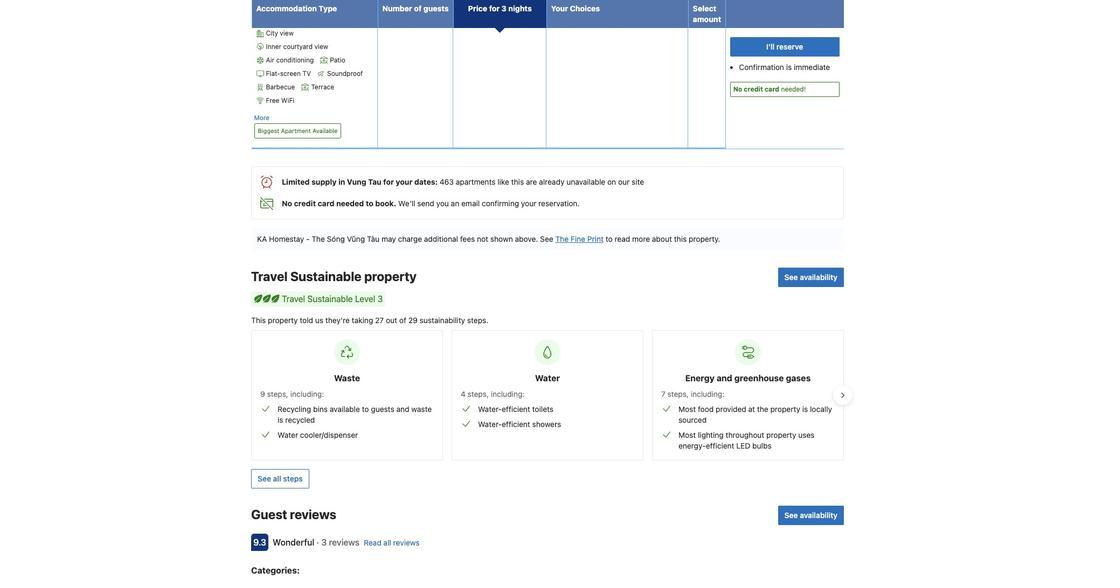 Task type: vqa. For each thing, say whether or not it's contained in the screenshot.
Airports worldwide button
no



Task type: describe. For each thing, give the bounding box(es) containing it.
screen
[[280, 70, 301, 78]]

uses
[[798, 431, 815, 440]]

sóng
[[327, 235, 345, 244]]

29
[[408, 316, 418, 325]]

water for water cooler/dispenser
[[278, 431, 298, 440]]

not
[[477, 235, 488, 244]]

private
[[266, 2, 287, 10]]

the fine print link
[[555, 235, 604, 244]]

private bathroom
[[266, 2, 319, 10]]

no credit card needed to book. we'll send you an email confirming your reservation.
[[282, 199, 580, 208]]

conditioning
[[276, 56, 314, 64]]

limited
[[282, 178, 310, 187]]

unavailable
[[567, 178, 605, 187]]

see all steps button
[[251, 470, 309, 489]]

credit for no credit card needed to book. we'll send you an email confirming your reservation.
[[294, 199, 316, 208]]

most for most lighting throughout property uses energy-efficient led bulbs
[[678, 431, 696, 440]]

ocean view
[[266, 16, 301, 24]]

already
[[539, 178, 564, 187]]

apartments
[[456, 178, 496, 187]]

available
[[313, 127, 338, 134]]

confirmation
[[739, 63, 784, 72]]

tv
[[302, 70, 311, 78]]

efficient for toilets
[[502, 405, 530, 414]]

we'll
[[398, 199, 415, 208]]

card for needed!
[[765, 85, 779, 93]]

more
[[254, 114, 270, 122]]

credit for no credit card needed!
[[744, 85, 763, 93]]

0 vertical spatial to
[[366, 199, 373, 208]]

sourced
[[678, 416, 707, 425]]

property inside most lighting throughout property uses energy-efficient led bulbs
[[766, 431, 796, 440]]

steps, for water
[[468, 390, 489, 399]]

select
[[693, 4, 716, 13]]

steps.
[[467, 316, 488, 325]]

bulbs
[[752, 442, 772, 451]]

accommodation
[[256, 4, 317, 13]]

needed!
[[781, 85, 806, 93]]

3 for reviews
[[321, 538, 327, 548]]

above.
[[515, 235, 538, 244]]

landmark view
[[317, 16, 363, 24]]

additional
[[424, 235, 458, 244]]

no credit card needed!
[[733, 85, 806, 93]]

property up level
[[364, 269, 417, 284]]

inner courtyard view
[[266, 43, 328, 51]]

led
[[736, 442, 750, 451]]

view right courtyard at the top left of the page
[[314, 43, 328, 51]]

homestay
[[269, 235, 304, 244]]

3 for nights
[[502, 4, 507, 13]]

reviews right the ·
[[329, 538, 359, 548]]

available
[[330, 405, 360, 414]]

1 horizontal spatial your
[[521, 199, 536, 208]]

book.
[[375, 199, 396, 208]]

water cooler/dispenser
[[278, 431, 358, 440]]

ka
[[257, 235, 267, 244]]

is inside most food provided at the property is locally sourced
[[802, 405, 808, 414]]

1 vertical spatial of
[[399, 316, 406, 325]]

water-efficient toilets
[[478, 405, 554, 414]]

property.
[[689, 235, 720, 244]]

about
[[652, 235, 672, 244]]

1 vertical spatial for
[[383, 178, 394, 187]]

more
[[632, 235, 650, 244]]

scored 9.3 element
[[251, 534, 268, 552]]

7
[[661, 390, 665, 399]]

recycled
[[285, 416, 315, 425]]

out
[[386, 316, 397, 325]]

see availability button for travel sustainable property
[[778, 268, 844, 287]]

property inside most food provided at the property is locally sourced
[[770, 405, 800, 414]]

guests inside 'recycling bins available to guests and waste is recycled'
[[371, 405, 394, 414]]

9
[[260, 390, 265, 399]]

fees
[[460, 235, 475, 244]]

send
[[417, 199, 434, 208]]

flat-screen tv
[[266, 70, 311, 78]]

4 steps, including:
[[461, 390, 525, 399]]

needed
[[336, 199, 364, 208]]

efficient inside most lighting throughout property uses energy-efficient led bulbs
[[706, 442, 734, 451]]

9.3
[[253, 538, 266, 548]]

lighting
[[698, 431, 724, 440]]

1 vertical spatial to
[[606, 235, 613, 244]]

taking
[[352, 316, 373, 325]]

property left the told
[[268, 316, 298, 325]]

gases
[[786, 374, 811, 383]]

site
[[632, 178, 644, 187]]

email
[[461, 199, 480, 208]]

guest reviews element
[[251, 506, 774, 524]]

view for ocean view
[[287, 16, 301, 24]]

most for most food provided at the property is locally sourced
[[678, 405, 696, 414]]

1 horizontal spatial of
[[414, 4, 422, 13]]

energy and greenhouse gases
[[685, 374, 811, 383]]

including: for water
[[491, 390, 525, 399]]

1 horizontal spatial this
[[674, 235, 687, 244]]

read
[[364, 539, 381, 548]]

1 the from the left
[[312, 235, 325, 244]]

in
[[338, 178, 345, 187]]

sustainable for level
[[307, 294, 353, 304]]

most lighting throughout property uses energy-efficient led bulbs
[[678, 431, 815, 451]]

recycling bins available to guests and waste is recycled
[[278, 405, 432, 425]]

9 steps, including:
[[260, 390, 324, 399]]

view for landmark view
[[349, 16, 363, 24]]

select amount
[[693, 4, 721, 24]]

carousel region
[[243, 326, 853, 465]]

price for 3 nights
[[468, 4, 532, 13]]

energy-
[[678, 442, 706, 451]]

your choices
[[551, 4, 600, 13]]

1 horizontal spatial and
[[717, 374, 732, 383]]

confirmation is immediate
[[739, 63, 830, 72]]

air
[[266, 56, 274, 64]]

see availability for travel sustainable property
[[784, 273, 837, 282]]

2 the from the left
[[555, 235, 569, 244]]

to inside 'recycling bins available to guests and waste is recycled'
[[362, 405, 369, 414]]

greenhouse
[[734, 374, 784, 383]]

tàu
[[367, 235, 380, 244]]

soundproof
[[327, 70, 363, 78]]

fine
[[571, 235, 585, 244]]

travel for travel sustainable property
[[251, 269, 288, 284]]

air conditioning
[[266, 56, 314, 64]]

food
[[698, 405, 714, 414]]

travel for travel sustainable level 3
[[282, 294, 305, 304]]



Task type: locate. For each thing, give the bounding box(es) containing it.
us
[[315, 316, 323, 325]]

steps,
[[267, 390, 288, 399], [468, 390, 489, 399], [667, 390, 689, 399]]

see inside button
[[258, 474, 271, 484]]

0 horizontal spatial credit
[[294, 199, 316, 208]]

see availability
[[784, 273, 837, 282], [784, 511, 837, 520]]

0 vertical spatial most
[[678, 405, 696, 414]]

1 horizontal spatial card
[[765, 85, 779, 93]]

2 vertical spatial efficient
[[706, 442, 734, 451]]

print
[[587, 235, 604, 244]]

1 including: from the left
[[290, 390, 324, 399]]

1 vertical spatial guests
[[371, 405, 394, 414]]

for right tau
[[383, 178, 394, 187]]

1 vertical spatial most
[[678, 431, 696, 440]]

all for read
[[383, 539, 391, 548]]

2 steps, from the left
[[468, 390, 489, 399]]

credit down confirmation
[[744, 85, 763, 93]]

including: up water-efficient toilets at the bottom
[[491, 390, 525, 399]]

steps, for energy and greenhouse gases
[[667, 390, 689, 399]]

this
[[251, 316, 266, 325]]

to
[[366, 199, 373, 208], [606, 235, 613, 244], [362, 405, 369, 414]]

toilets
[[532, 405, 554, 414]]

water for water
[[535, 374, 560, 383]]

0 vertical spatial and
[[717, 374, 732, 383]]

water
[[535, 374, 560, 383], [278, 431, 298, 440]]

2 horizontal spatial 3
[[502, 4, 507, 13]]

3 including: from the left
[[691, 390, 725, 399]]

0 horizontal spatial this
[[511, 178, 524, 187]]

including: for energy and greenhouse gases
[[691, 390, 725, 399]]

recycling
[[278, 405, 311, 414]]

sustainable up the travel sustainable level 3
[[290, 269, 362, 284]]

biggest apartment available
[[258, 127, 338, 134]]

guests right available
[[371, 405, 394, 414]]

water- for water-efficient toilets
[[478, 405, 502, 414]]

your
[[396, 178, 413, 187], [521, 199, 536, 208]]

locally
[[810, 405, 832, 414]]

1 vertical spatial water
[[278, 431, 298, 440]]

no down limited
[[282, 199, 292, 208]]

1 horizontal spatial is
[[786, 63, 792, 72]]

0 vertical spatial sustainable
[[290, 269, 362, 284]]

and right energy at the bottom of page
[[717, 374, 732, 383]]

charge
[[398, 235, 422, 244]]

0 vertical spatial this
[[511, 178, 524, 187]]

2 horizontal spatial is
[[802, 405, 808, 414]]

like
[[498, 178, 509, 187]]

immediate
[[794, 63, 830, 72]]

most
[[678, 405, 696, 414], [678, 431, 696, 440]]

this property told us they're taking 27 out of 29 sustainability steps.
[[251, 316, 488, 325]]

0 horizontal spatial and
[[396, 405, 409, 414]]

1 vertical spatial travel
[[282, 294, 305, 304]]

wonderful
[[273, 538, 314, 548]]

courtyard
[[283, 43, 313, 51]]

including: up recycling
[[290, 390, 324, 399]]

balcony
[[335, 2, 359, 10]]

2 see availability button from the top
[[778, 506, 844, 526]]

water- for water-efficient showers
[[478, 420, 502, 429]]

all left steps
[[273, 474, 281, 484]]

steps, right "9"
[[267, 390, 288, 399]]

the left fine
[[555, 235, 569, 244]]

card
[[765, 85, 779, 93], [318, 199, 334, 208]]

this right about
[[674, 235, 687, 244]]

waste
[[334, 374, 360, 383]]

property up bulbs
[[766, 431, 796, 440]]

1 see availability from the top
[[784, 273, 837, 282]]

most inside most food provided at the property is locally sourced
[[678, 405, 696, 414]]

see availability button for guest reviews
[[778, 506, 844, 526]]

city view
[[266, 29, 294, 37]]

is down recycling
[[278, 416, 283, 425]]

3
[[502, 4, 507, 13], [378, 294, 383, 304], [321, 538, 327, 548]]

27
[[375, 316, 384, 325]]

2 see availability from the top
[[784, 511, 837, 520]]

0 vertical spatial card
[[765, 85, 779, 93]]

availability for travel sustainable property
[[800, 273, 837, 282]]

0 vertical spatial of
[[414, 4, 422, 13]]

3 left nights
[[502, 4, 507, 13]]

3 right level
[[378, 294, 383, 304]]

are
[[526, 178, 537, 187]]

0 vertical spatial water-
[[478, 405, 502, 414]]

no for no credit card needed to book.
[[282, 199, 292, 208]]

view
[[287, 16, 301, 24], [349, 16, 363, 24], [280, 29, 294, 37], [314, 43, 328, 51]]

card left needed!
[[765, 85, 779, 93]]

2 availability from the top
[[800, 511, 837, 520]]

tau
[[368, 178, 381, 187]]

including:
[[290, 390, 324, 399], [491, 390, 525, 399], [691, 390, 725, 399]]

steps, right 4
[[468, 390, 489, 399]]

wifi
[[281, 97, 294, 105]]

1 horizontal spatial no
[[733, 85, 742, 93]]

vũng
[[347, 235, 365, 244]]

and left waste
[[396, 405, 409, 414]]

view down balcony
[[349, 16, 363, 24]]

0 vertical spatial efficient
[[502, 405, 530, 414]]

1 vertical spatial see availability button
[[778, 506, 844, 526]]

shown
[[490, 235, 513, 244]]

efficient for showers
[[502, 420, 530, 429]]

is
[[786, 63, 792, 72], [802, 405, 808, 414], [278, 416, 283, 425]]

number of guests
[[382, 4, 449, 13]]

cooler/dispenser
[[300, 431, 358, 440]]

bins
[[313, 405, 328, 414]]

travel
[[251, 269, 288, 284], [282, 294, 305, 304]]

3 steps, from the left
[[667, 390, 689, 399]]

efficient down the lighting
[[706, 442, 734, 451]]

limited supply in vung tau for your dates: 463 apartments like this are already unavailable on our site
[[282, 178, 644, 187]]

2 most from the top
[[678, 431, 696, 440]]

·
[[317, 538, 319, 548]]

all inside button
[[273, 474, 281, 484]]

0 vertical spatial availability
[[800, 273, 837, 282]]

all for see
[[273, 474, 281, 484]]

2 water- from the top
[[478, 420, 502, 429]]

travel down ka
[[251, 269, 288, 284]]

3 right the ·
[[321, 538, 327, 548]]

at
[[748, 405, 755, 414]]

1 availability from the top
[[800, 273, 837, 282]]

efficient up water-efficient showers
[[502, 405, 530, 414]]

463
[[440, 178, 454, 187]]

flat-
[[266, 70, 280, 78]]

0 vertical spatial see availability button
[[778, 268, 844, 287]]

4
[[461, 390, 466, 399]]

all right read
[[383, 539, 391, 548]]

i'll reserve button
[[730, 37, 839, 57]]

steps, for waste
[[267, 390, 288, 399]]

to left book.
[[366, 199, 373, 208]]

2 vertical spatial to
[[362, 405, 369, 414]]

1 vertical spatial is
[[802, 405, 808, 414]]

1 water- from the top
[[478, 405, 502, 414]]

to left read
[[606, 235, 613, 244]]

2 horizontal spatial including:
[[691, 390, 725, 399]]

of left 29
[[399, 316, 406, 325]]

city
[[266, 29, 278, 37]]

1 vertical spatial 3
[[378, 294, 383, 304]]

sustainable for property
[[290, 269, 362, 284]]

1 horizontal spatial guests
[[423, 4, 449, 13]]

0 vertical spatial credit
[[744, 85, 763, 93]]

1 vertical spatial all
[[383, 539, 391, 548]]

0 horizontal spatial no
[[282, 199, 292, 208]]

1 vertical spatial availability
[[800, 511, 837, 520]]

landmark
[[317, 16, 348, 24]]

0 horizontal spatial steps,
[[267, 390, 288, 399]]

including: for waste
[[290, 390, 324, 399]]

availability for guest reviews
[[800, 511, 837, 520]]

your up we'll
[[396, 178, 413, 187]]

guests
[[423, 4, 449, 13], [371, 405, 394, 414]]

travel sustainable property
[[251, 269, 417, 284]]

number
[[382, 4, 412, 13]]

guests right number
[[423, 4, 449, 13]]

0 vertical spatial see availability
[[784, 273, 837, 282]]

0 vertical spatial travel
[[251, 269, 288, 284]]

see availability for guest reviews
[[784, 511, 837, 520]]

our
[[618, 178, 630, 187]]

0 vertical spatial all
[[273, 474, 281, 484]]

your down are
[[521, 199, 536, 208]]

provided
[[716, 405, 746, 414]]

1 see availability button from the top
[[778, 268, 844, 287]]

1 vertical spatial water-
[[478, 420, 502, 429]]

water- down 4 steps, including:
[[478, 405, 502, 414]]

the right - at the top of page
[[312, 235, 325, 244]]

bathroom
[[289, 2, 319, 10]]

1 steps, from the left
[[267, 390, 288, 399]]

water up toilets
[[535, 374, 560, 383]]

0 vertical spatial your
[[396, 178, 413, 187]]

apartment
[[281, 127, 311, 134]]

card down supply
[[318, 199, 334, 208]]

your
[[551, 4, 568, 13]]

0 vertical spatial no
[[733, 85, 742, 93]]

0 horizontal spatial guests
[[371, 405, 394, 414]]

2 including: from the left
[[491, 390, 525, 399]]

credit down limited
[[294, 199, 316, 208]]

0 vertical spatial is
[[786, 63, 792, 72]]

1 vertical spatial see availability
[[784, 511, 837, 520]]

water- down water-efficient toilets at the bottom
[[478, 420, 502, 429]]

sustainable up they're
[[307, 294, 353, 304]]

0 horizontal spatial the
[[312, 235, 325, 244]]

2 horizontal spatial steps,
[[667, 390, 689, 399]]

including: up food
[[691, 390, 725, 399]]

may
[[382, 235, 396, 244]]

is down i'll reserve button on the right top of the page
[[786, 63, 792, 72]]

1 vertical spatial card
[[318, 199, 334, 208]]

no for no credit card
[[733, 85, 742, 93]]

1 horizontal spatial for
[[489, 4, 500, 13]]

see all steps
[[258, 474, 303, 484]]

review categories element
[[251, 564, 300, 577]]

is left 'locally'
[[802, 405, 808, 414]]

most up energy-
[[678, 431, 696, 440]]

reservation.
[[538, 199, 580, 208]]

view down ocean view
[[280, 29, 294, 37]]

no down confirmation
[[733, 85, 742, 93]]

and inside 'recycling bins available to guests and waste is recycled'
[[396, 405, 409, 414]]

0 vertical spatial guests
[[423, 4, 449, 13]]

and
[[717, 374, 732, 383], [396, 405, 409, 414]]

0 horizontal spatial all
[[273, 474, 281, 484]]

steps, right "7"
[[667, 390, 689, 399]]

rated wonderful element
[[273, 538, 314, 548]]

of right number
[[414, 4, 422, 13]]

0 horizontal spatial of
[[399, 316, 406, 325]]

0 vertical spatial for
[[489, 4, 500, 13]]

most up sourced
[[678, 405, 696, 414]]

reviews right read
[[393, 539, 420, 548]]

1 vertical spatial no
[[282, 199, 292, 208]]

amount
[[693, 15, 721, 24]]

1 horizontal spatial the
[[555, 235, 569, 244]]

efficient down water-efficient toilets at the bottom
[[502, 420, 530, 429]]

0 horizontal spatial 3
[[321, 538, 327, 548]]

1 vertical spatial this
[[674, 235, 687, 244]]

energy
[[685, 374, 715, 383]]

1 horizontal spatial all
[[383, 539, 391, 548]]

1 vertical spatial sustainable
[[307, 294, 353, 304]]

1 vertical spatial your
[[521, 199, 536, 208]]

1 most from the top
[[678, 405, 696, 414]]

property right the at the right of page
[[770, 405, 800, 414]]

1 vertical spatial credit
[[294, 199, 316, 208]]

ka homestay - the sóng vũng tàu may charge additional fees not shown above. see the fine print to read more about this property.
[[257, 235, 720, 244]]

terrace
[[311, 83, 334, 91]]

to right available
[[362, 405, 369, 414]]

view down accommodation type
[[287, 16, 301, 24]]

nights
[[508, 4, 532, 13]]

1 horizontal spatial 3
[[378, 294, 383, 304]]

1 horizontal spatial including:
[[491, 390, 525, 399]]

most food provided at the property is locally sourced
[[678, 405, 832, 425]]

sustainability
[[420, 316, 465, 325]]

is inside 'recycling bins available to guests and waste is recycled'
[[278, 416, 283, 425]]

for right price
[[489, 4, 500, 13]]

reviews up wonderful · 3 reviews
[[290, 507, 336, 522]]

supply
[[312, 178, 337, 187]]

0 horizontal spatial is
[[278, 416, 283, 425]]

0 vertical spatial water
[[535, 374, 560, 383]]

2 vertical spatial 3
[[321, 538, 327, 548]]

0 horizontal spatial for
[[383, 178, 394, 187]]

1 horizontal spatial credit
[[744, 85, 763, 93]]

wonderful · 3 reviews
[[273, 538, 359, 548]]

the
[[757, 405, 768, 414]]

1 vertical spatial efficient
[[502, 420, 530, 429]]

efficient
[[502, 405, 530, 414], [502, 420, 530, 429], [706, 442, 734, 451]]

2 vertical spatial is
[[278, 416, 283, 425]]

0 horizontal spatial including:
[[290, 390, 324, 399]]

1 horizontal spatial steps,
[[468, 390, 489, 399]]

reviews
[[290, 507, 336, 522], [329, 538, 359, 548], [393, 539, 420, 548]]

0 horizontal spatial card
[[318, 199, 334, 208]]

this left are
[[511, 178, 524, 187]]

patio
[[330, 56, 345, 64]]

0 horizontal spatial water
[[278, 431, 298, 440]]

no
[[733, 85, 742, 93], [282, 199, 292, 208]]

travel up the told
[[282, 294, 305, 304]]

0 vertical spatial 3
[[502, 4, 507, 13]]

water down recycled
[[278, 431, 298, 440]]

0 horizontal spatial your
[[396, 178, 413, 187]]

view for city view
[[280, 29, 294, 37]]

1 horizontal spatial water
[[535, 374, 560, 383]]

1 vertical spatial and
[[396, 405, 409, 414]]

card for needed
[[318, 199, 334, 208]]

most inside most lighting throughout property uses energy-efficient led bulbs
[[678, 431, 696, 440]]



